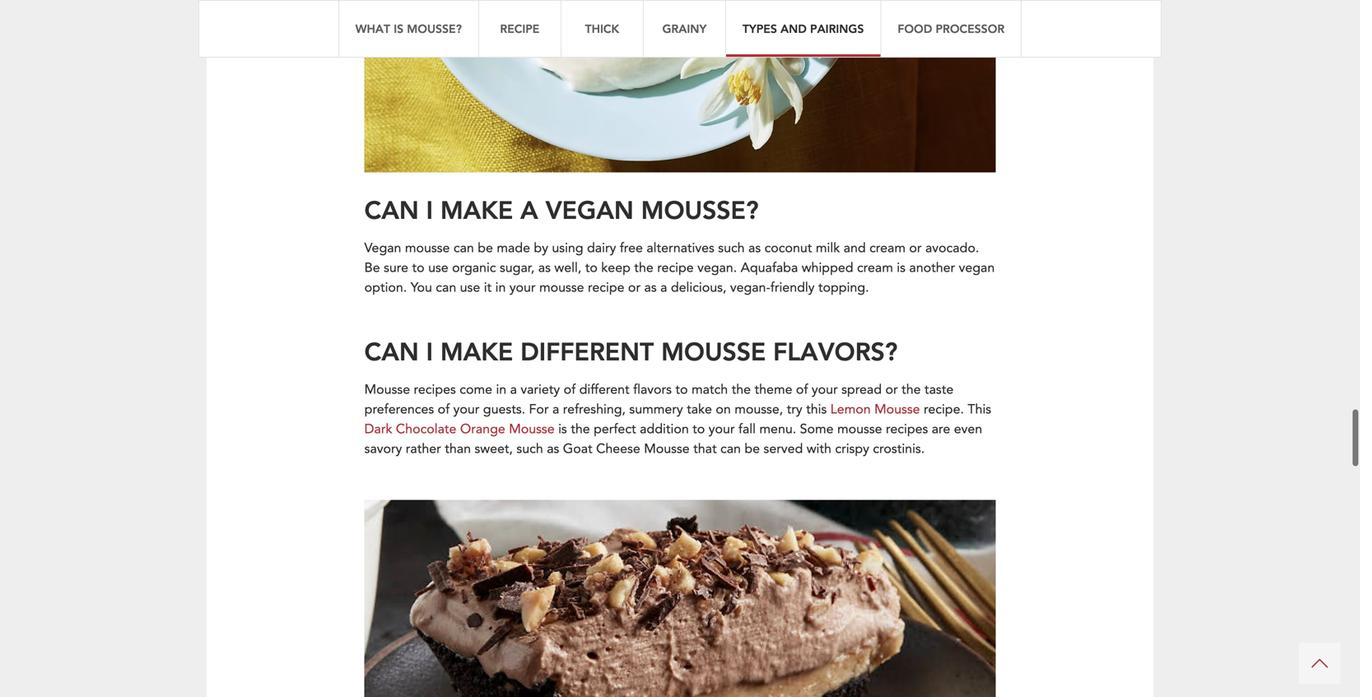 Task type: vqa. For each thing, say whether or not it's contained in the screenshot.
SHOP NOW link
no



Task type: locate. For each thing, give the bounding box(es) containing it.
1 horizontal spatial mousse?
[[641, 194, 759, 226]]

recipes up chocolate
[[414, 381, 456, 399]]

lemon mousse link
[[831, 401, 921, 419]]

it
[[484, 279, 492, 297]]

mousse? up alternatives
[[641, 194, 759, 226]]

types and pairings button
[[726, 0, 881, 58]]

1 horizontal spatial mousse
[[540, 279, 584, 297]]

0 vertical spatial use
[[428, 259, 449, 277]]

can i make different mousse flavors?
[[365, 335, 898, 367]]

2 vertical spatial or
[[886, 381, 898, 399]]

or for mousse?
[[910, 239, 922, 257]]

recipe down keep
[[588, 279, 625, 297]]

2 horizontal spatial mousse
[[838, 420, 883, 439]]

this
[[806, 401, 827, 419]]

2 horizontal spatial a
[[661, 279, 668, 297]]

use
[[428, 259, 449, 277], [460, 279, 480, 297]]

a
[[661, 279, 668, 297], [510, 381, 517, 399], [553, 401, 560, 419]]

mousse up crispy
[[838, 420, 883, 439]]

0 vertical spatial recipes
[[414, 381, 456, 399]]

well,
[[555, 259, 582, 277]]

use left the "it"
[[460, 279, 480, 297]]

is inside 'vegan mousse can be made by using dairy free alternatives such as coconut milk and cream or avocado. be sure to use organic sugar, as well, to keep the recipe vegan. aquafaba whipped cream is another vegan option. you can use it in your mousse recipe or as a delicious, vegan-friendly topping.'
[[897, 259, 906, 277]]

to inside mousse recipes come in a variety of different flavors to match the theme of your spread or the taste preferences of your guests. for a refreshing, summery take on mousse, try this
[[676, 381, 688, 399]]

0 horizontal spatial such
[[517, 440, 543, 458]]

the up mousse,
[[732, 381, 751, 399]]

or
[[910, 239, 922, 257], [628, 279, 641, 297], [886, 381, 898, 399]]

i up you on the left top of the page
[[426, 194, 433, 226]]

that
[[694, 440, 717, 458]]

0 vertical spatial a
[[661, 279, 668, 297]]

flavors?
[[774, 335, 898, 367]]

your down on
[[709, 420, 735, 439]]

a up 'guests.'
[[510, 381, 517, 399]]

the
[[635, 259, 654, 277], [732, 381, 751, 399], [902, 381, 921, 399], [571, 420, 590, 439]]

i for can i make a vegan mousse?
[[426, 194, 433, 226]]

dark chocolate orange mousse link
[[365, 420, 555, 439]]

as
[[749, 239, 761, 257], [539, 259, 551, 277], [645, 279, 657, 297], [547, 440, 560, 458]]

1 i from the top
[[426, 194, 433, 226]]

the left taste
[[902, 381, 921, 399]]

1 horizontal spatial a
[[553, 401, 560, 419]]

in
[[496, 279, 506, 297], [496, 381, 507, 399]]

1 vertical spatial or
[[628, 279, 641, 297]]

0 vertical spatial can
[[365, 194, 419, 226]]

to up take
[[676, 381, 688, 399]]

than
[[445, 440, 471, 458]]

1 horizontal spatial be
[[745, 440, 760, 458]]

such right sweet,
[[517, 440, 543, 458]]

can right you on the left top of the page
[[436, 279, 457, 297]]

mousse down "for"
[[509, 420, 555, 439]]

what is mousse? button
[[338, 0, 478, 58]]

this
[[968, 401, 992, 419]]

or up 'another'
[[910, 239, 922, 257]]

recipes up crostinis.
[[886, 420, 929, 439]]

to inside 'is the perfect addition to your fall menu. some mousse recipes are even savory rather than sweet, such as goat cheese mousse that can be served with crispy crostinis.'
[[693, 420, 705, 439]]

such up vegan.
[[718, 239, 745, 257]]

can i make a vegan mousse?
[[365, 194, 759, 226]]

crostinis.
[[873, 440, 925, 458]]

recipe down alternatives
[[657, 259, 694, 277]]

2 horizontal spatial or
[[910, 239, 922, 257]]

try
[[787, 401, 803, 419]]

in up 'guests.'
[[496, 381, 507, 399]]

1 horizontal spatial is
[[897, 259, 906, 277]]

such inside 'is the perfect addition to your fall menu. some mousse recipes are even savory rather than sweet, such as goat cheese mousse that can be served with crispy crostinis.'
[[517, 440, 543, 458]]

the down free
[[635, 259, 654, 277]]

is
[[897, 259, 906, 277], [559, 420, 567, 439]]

can right that
[[721, 440, 741, 458]]

0 vertical spatial such
[[718, 239, 745, 257]]

be inside 'vegan mousse can be made by using dairy free alternatives such as coconut milk and cream or avocado. be sure to use organic sugar, as well, to keep the recipe vegan. aquafaba whipped cream is another vegan option. you can use it in your mousse recipe or as a delicious, vegan-friendly topping.'
[[478, 239, 493, 257]]

0 horizontal spatial mousse?
[[407, 21, 462, 36]]

can up vegan
[[365, 194, 419, 226]]

can
[[454, 239, 474, 257], [436, 279, 457, 297], [721, 440, 741, 458]]

types
[[743, 21, 777, 36]]

i down you on the left top of the page
[[426, 335, 433, 367]]

of up try
[[796, 381, 808, 399]]

be
[[365, 259, 380, 277]]

to down take
[[693, 420, 705, 439]]

be up the organic
[[478, 239, 493, 257]]

lemon mousse recipe. this dark chocolate orange mousse
[[365, 401, 992, 439]]

what is mousse?
[[356, 21, 462, 36]]

a inside 'vegan mousse can be made by using dairy free alternatives such as coconut milk and cream or avocado. be sure to use organic sugar, as well, to keep the recipe vegan. aquafaba whipped cream is another vegan option. you can use it in your mousse recipe or as a delicious, vegan-friendly topping.'
[[661, 279, 668, 297]]

1 vertical spatial use
[[460, 279, 480, 297]]

even
[[954, 420, 983, 439]]

vegan
[[546, 194, 634, 226]]

mousse?
[[407, 21, 462, 36], [641, 194, 759, 226]]

1 vertical spatial mousse
[[540, 279, 584, 297]]

to up you on the left top of the page
[[412, 259, 425, 277]]

mousse down addition
[[644, 440, 690, 458]]

1 horizontal spatial recipe
[[657, 259, 694, 277]]

is left 'another'
[[897, 259, 906, 277]]

made
[[497, 239, 530, 257]]

another
[[910, 259, 956, 277]]

by
[[534, 239, 549, 257]]

mousse
[[405, 239, 450, 257], [540, 279, 584, 297], [838, 420, 883, 439]]

a right "for"
[[553, 401, 560, 419]]

1 vertical spatial recipe
[[588, 279, 625, 297]]

of right variety
[[564, 381, 576, 399]]

i
[[426, 194, 433, 226], [426, 335, 433, 367]]

1 vertical spatial can
[[365, 335, 419, 367]]

0 horizontal spatial mousse
[[405, 239, 450, 257]]

0 vertical spatial in
[[496, 279, 506, 297]]

1 vertical spatial i
[[426, 335, 433, 367]]

1 vertical spatial recipes
[[886, 420, 929, 439]]

0 vertical spatial or
[[910, 239, 922, 257]]

0 vertical spatial make
[[441, 194, 513, 226]]

as inside 'is the perfect addition to your fall menu. some mousse recipes are even savory rather than sweet, such as goat cheese mousse that can be served with crispy crostinis.'
[[547, 440, 560, 458]]

0 horizontal spatial a
[[510, 381, 517, 399]]

chocolate mousse pie image
[[365, 500, 996, 698]]

vegan
[[365, 239, 402, 257]]

cream down and
[[857, 259, 894, 277]]

0 vertical spatial is
[[897, 259, 906, 277]]

1 vertical spatial in
[[496, 381, 507, 399]]

1 vertical spatial is
[[559, 420, 567, 439]]

0 horizontal spatial use
[[428, 259, 449, 277]]

can up preferences
[[365, 335, 419, 367]]

1 horizontal spatial recipes
[[886, 420, 929, 439]]

grainy button
[[643, 0, 726, 58]]

1 vertical spatial such
[[517, 440, 543, 458]]

delicious,
[[671, 279, 727, 297]]

mousse
[[661, 335, 766, 367]]

take
[[687, 401, 712, 419]]

2 can from the top
[[365, 335, 419, 367]]

make
[[441, 194, 513, 226], [441, 335, 513, 367]]

dairy
[[587, 239, 616, 257]]

a
[[521, 194, 538, 226]]

1 horizontal spatial or
[[886, 381, 898, 399]]

milk
[[816, 239, 840, 257]]

can
[[365, 194, 419, 226], [365, 335, 419, 367]]

0 vertical spatial mousse
[[405, 239, 450, 257]]

1 horizontal spatial use
[[460, 279, 480, 297]]

a left delicious,
[[661, 279, 668, 297]]

2 vertical spatial can
[[721, 440, 741, 458]]

your up this
[[812, 381, 838, 399]]

of up dark chocolate orange mousse link at the bottom left
[[438, 401, 450, 419]]

1 vertical spatial cream
[[857, 259, 894, 277]]

of
[[564, 381, 576, 399], [796, 381, 808, 399], [438, 401, 450, 419]]

or inside mousse recipes come in a variety of different flavors to match the theme of your spread or the taste preferences of your guests. for a refreshing, summery take on mousse, try this
[[886, 381, 898, 399]]

1 vertical spatial can
[[436, 279, 457, 297]]

make up 'come'
[[441, 335, 513, 367]]

food processor button
[[881, 0, 1022, 58]]

or up lemon mousse link
[[886, 381, 898, 399]]

i for can i make different mousse flavors?
[[426, 335, 433, 367]]

or down keep
[[628, 279, 641, 297]]

be inside 'is the perfect addition to your fall menu. some mousse recipes are even savory rather than sweet, such as goat cheese mousse that can be served with crispy crostinis.'
[[745, 440, 760, 458]]

0 horizontal spatial be
[[478, 239, 493, 257]]

the inside 'vegan mousse can be made by using dairy free alternatives such as coconut milk and cream or avocado. be sure to use organic sugar, as well, to keep the recipe vegan. aquafaba whipped cream is another vegan option. you can use it in your mousse recipe or as a delicious, vegan-friendly topping.'
[[635, 259, 654, 277]]

free
[[620, 239, 643, 257]]

recipes inside mousse recipes come in a variety of different flavors to match the theme of your spread or the taste preferences of your guests. for a refreshing, summery take on mousse, try this
[[414, 381, 456, 399]]

1 vertical spatial a
[[510, 381, 517, 399]]

your down sugar,
[[510, 279, 536, 297]]

as left goat
[[547, 440, 560, 458]]

1 can from the top
[[365, 194, 419, 226]]

cream
[[870, 239, 906, 257], [857, 259, 894, 277]]

2 vertical spatial mousse
[[838, 420, 883, 439]]

orange
[[460, 420, 506, 439]]

is up goat
[[559, 420, 567, 439]]

menu.
[[760, 420, 797, 439]]

0 vertical spatial be
[[478, 239, 493, 257]]

mousse down well,
[[540, 279, 584, 297]]

summery
[[630, 401, 683, 419]]

1 make from the top
[[441, 194, 513, 226]]

0 vertical spatial i
[[426, 194, 433, 226]]

make left a
[[441, 194, 513, 226]]

keep
[[602, 259, 631, 277]]

and
[[781, 21, 807, 36]]

0 horizontal spatial or
[[628, 279, 641, 297]]

mousse up sure
[[405, 239, 450, 257]]

2 i from the top
[[426, 335, 433, 367]]

recipe
[[657, 259, 694, 277], [588, 279, 625, 297]]

on
[[716, 401, 731, 419]]

use up you on the left top of the page
[[428, 259, 449, 277]]

as down by
[[539, 259, 551, 277]]

the up goat
[[571, 420, 590, 439]]

0 horizontal spatial is
[[559, 420, 567, 439]]

goat
[[563, 440, 593, 458]]

vegan.
[[698, 259, 737, 277]]

aquafaba
[[741, 259, 798, 277]]

can up the organic
[[454, 239, 474, 257]]

are
[[932, 420, 951, 439]]

cream right and
[[870, 239, 906, 257]]

cheese
[[596, 440, 641, 458]]

be down fall
[[745, 440, 760, 458]]

1 vertical spatial make
[[441, 335, 513, 367]]

come
[[460, 381, 493, 399]]

in right the "it"
[[496, 279, 506, 297]]

2 make from the top
[[441, 335, 513, 367]]

1 horizontal spatial such
[[718, 239, 745, 257]]

in inside mousse recipes come in a variety of different flavors to match the theme of your spread or the taste preferences of your guests. for a refreshing, summery take on mousse, try this
[[496, 381, 507, 399]]

0 horizontal spatial recipes
[[414, 381, 456, 399]]

mousse? right the is
[[407, 21, 462, 36]]

variety
[[521, 381, 560, 399]]

mousse inside 'is the perfect addition to your fall menu. some mousse recipes are even savory rather than sweet, such as goat cheese mousse that can be served with crispy crostinis.'
[[838, 420, 883, 439]]

in inside 'vegan mousse can be made by using dairy free alternatives such as coconut milk and cream or avocado. be sure to use organic sugar, as well, to keep the recipe vegan. aquafaba whipped cream is another vegan option. you can use it in your mousse recipe or as a delicious, vegan-friendly topping.'
[[496, 279, 506, 297]]

match
[[692, 381, 728, 399]]

mousse up preferences
[[365, 381, 410, 399]]

topping.
[[819, 279, 869, 297]]

different
[[521, 335, 654, 367]]

be
[[478, 239, 493, 257], [745, 440, 760, 458]]

0 vertical spatial mousse?
[[407, 21, 462, 36]]

1 vertical spatial be
[[745, 440, 760, 458]]



Task type: describe. For each thing, give the bounding box(es) containing it.
preferences
[[365, 401, 434, 419]]

flavors
[[634, 381, 672, 399]]

friendly
[[771, 279, 815, 297]]

the inside 'is the perfect addition to your fall menu. some mousse recipes are even savory rather than sweet, such as goat cheese mousse that can be served with crispy crostinis.'
[[571, 420, 590, 439]]

is inside 'is the perfect addition to your fall menu. some mousse recipes are even savory rather than sweet, such as goat cheese mousse that can be served with crispy crostinis.'
[[559, 420, 567, 439]]

or for flavors?
[[886, 381, 898, 399]]

served
[[764, 440, 803, 458]]

2 horizontal spatial of
[[796, 381, 808, 399]]

food processor
[[898, 21, 1005, 36]]

sugar,
[[500, 259, 535, 277]]

thick
[[585, 21, 620, 36]]

your inside 'is the perfect addition to your fall menu. some mousse recipes are even savory rather than sweet, such as goat cheese mousse that can be served with crispy crostinis.'
[[709, 420, 735, 439]]

whipped
[[802, 259, 854, 277]]

using
[[552, 239, 584, 257]]

organic
[[452, 259, 496, 277]]

vegan mousse can be made by using dairy free alternatives such as coconut milk and cream or avocado. be sure to use organic sugar, as well, to keep the recipe vegan. aquafaba whipped cream is another vegan option. you can use it in your mousse recipe or as a delicious, vegan-friendly topping.
[[365, 239, 995, 297]]

perfect
[[594, 420, 636, 439]]

can for can i make different mousse flavors?
[[365, 335, 419, 367]]

guests.
[[483, 401, 526, 419]]

your inside 'vegan mousse can be made by using dairy free alternatives such as coconut milk and cream or avocado. be sure to use organic sugar, as well, to keep the recipe vegan. aquafaba whipped cream is another vegan option. you can use it in your mousse recipe or as a delicious, vegan-friendly topping.'
[[510, 279, 536, 297]]

to down the dairy
[[585, 259, 598, 277]]

mousse recipes come in a variety of different flavors to match the theme of your spread or the taste preferences of your guests. for a refreshing, summery take on mousse, try this
[[365, 381, 954, 419]]

addition
[[640, 420, 689, 439]]

as left delicious,
[[645, 279, 657, 297]]

vegan-
[[731, 279, 771, 297]]

option.
[[365, 279, 407, 297]]

mousse? inside button
[[407, 21, 462, 36]]

you
[[411, 279, 432, 297]]

0 horizontal spatial of
[[438, 401, 450, 419]]

savory
[[365, 440, 402, 458]]

pairings
[[811, 21, 864, 36]]

different
[[580, 381, 630, 399]]

what
[[356, 21, 390, 36]]

grainy
[[663, 21, 707, 36]]

is
[[394, 21, 404, 36]]

recipe button
[[478, 0, 561, 58]]

theme
[[755, 381, 793, 399]]

sweet,
[[475, 440, 513, 458]]

mousse up crostinis.
[[875, 401, 921, 419]]

with
[[807, 440, 832, 458]]

mousse in a dish image
[[365, 0, 996, 173]]

vegan
[[959, 259, 995, 277]]

spread
[[842, 381, 882, 399]]

thick button
[[561, 0, 643, 58]]

1 vertical spatial mousse?
[[641, 194, 759, 226]]

make for a
[[441, 194, 513, 226]]

0 vertical spatial can
[[454, 239, 474, 257]]

some
[[800, 420, 834, 439]]

can inside 'is the perfect addition to your fall menu. some mousse recipes are even savory rather than sweet, such as goat cheese mousse that can be served with crispy crostinis.'
[[721, 440, 741, 458]]

your up dark chocolate orange mousse link at the bottom left
[[454, 401, 480, 419]]

such inside 'vegan mousse can be made by using dairy free alternatives such as coconut milk and cream or avocado. be sure to use organic sugar, as well, to keep the recipe vegan. aquafaba whipped cream is another vegan option. you can use it in your mousse recipe or as a delicious, vegan-friendly topping.'
[[718, 239, 745, 257]]

sure
[[384, 259, 409, 277]]

is the perfect addition to your fall menu. some mousse recipes are even savory rather than sweet, such as goat cheese mousse that can be served with crispy crostinis.
[[365, 420, 983, 458]]

2 vertical spatial a
[[553, 401, 560, 419]]

coconut
[[765, 239, 813, 257]]

types and pairings
[[743, 21, 864, 36]]

lemon
[[831, 401, 871, 419]]

1 horizontal spatial of
[[564, 381, 576, 399]]

mousse inside mousse recipes come in a variety of different flavors to match the theme of your spread or the taste preferences of your guests. for a refreshing, summery take on mousse, try this
[[365, 381, 410, 399]]

fall
[[739, 420, 756, 439]]

mousse,
[[735, 401, 784, 419]]

taste
[[925, 381, 954, 399]]

processor
[[936, 21, 1005, 36]]

0 vertical spatial recipe
[[657, 259, 694, 277]]

recipes inside 'is the perfect addition to your fall menu. some mousse recipes are even savory rather than sweet, such as goat cheese mousse that can be served with crispy crostinis.'
[[886, 420, 929, 439]]

chocolate
[[396, 420, 457, 439]]

recipe.
[[924, 401, 964, 419]]

as up aquafaba
[[749, 239, 761, 257]]

0 vertical spatial cream
[[870, 239, 906, 257]]

and
[[844, 239, 866, 257]]

crispy
[[836, 440, 870, 458]]

make for different
[[441, 335, 513, 367]]

alternatives
[[647, 239, 715, 257]]

food
[[898, 21, 933, 36]]

rather
[[406, 440, 441, 458]]

can for can i make a vegan mousse?
[[365, 194, 419, 226]]

dark
[[365, 420, 392, 439]]

mousse inside 'is the perfect addition to your fall menu. some mousse recipes are even savory rather than sweet, such as goat cheese mousse that can be served with crispy crostinis.'
[[644, 440, 690, 458]]

recipe
[[500, 21, 540, 36]]

for
[[529, 401, 549, 419]]

avocado.
[[926, 239, 980, 257]]

0 horizontal spatial recipe
[[588, 279, 625, 297]]

refreshing,
[[563, 401, 626, 419]]



